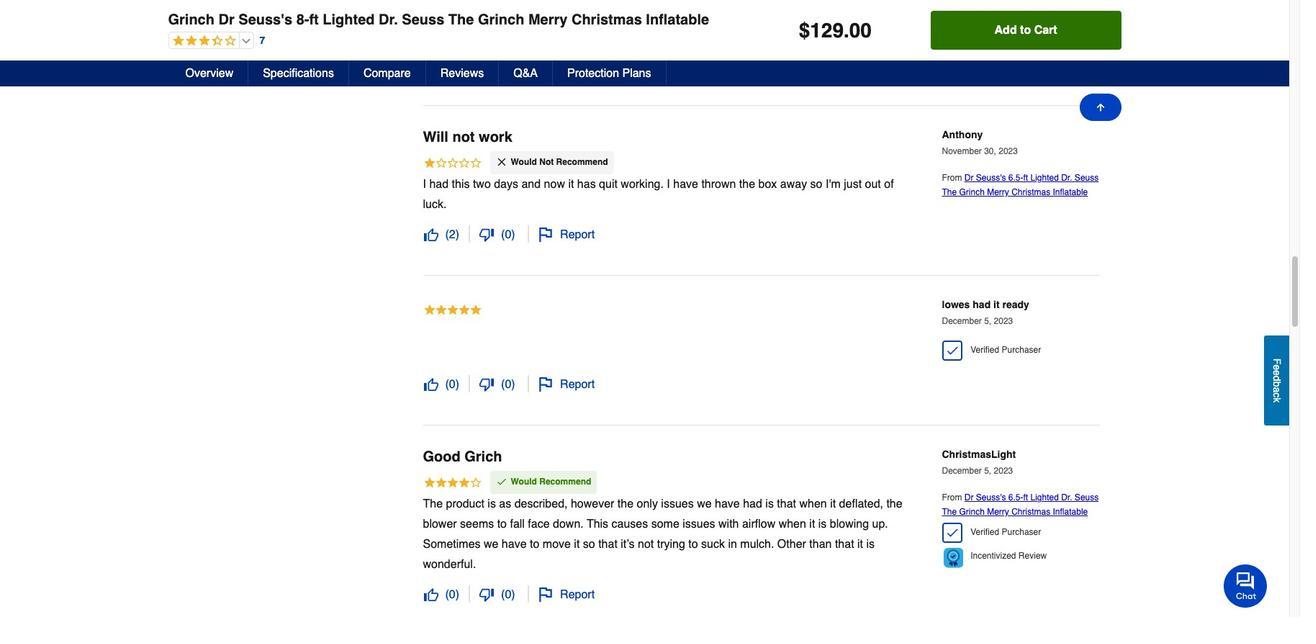 Task type: locate. For each thing, give the bounding box(es) containing it.
inflatable for will not work
[[1053, 187, 1089, 197]]

had
[[430, 178, 449, 191], [973, 299, 991, 311], [743, 498, 763, 511]]

2 thumb down image from the top
[[480, 588, 494, 603]]

dr. for good grich
[[1062, 493, 1073, 503]]

not right it's
[[638, 538, 654, 551]]

0 vertical spatial not
[[779, 28, 795, 41]]

verified purchaser up the incentivized review
[[966, 528, 1042, 538]]

3 flag image from the top
[[539, 588, 553, 603]]

2 vertical spatial dr.
[[1062, 493, 1073, 503]]

had right lowes
[[973, 299, 991, 311]]

christmaslight
[[943, 449, 1016, 460]]

0 vertical spatial flag image
[[539, 58, 553, 72]]

to right "add"
[[1021, 24, 1032, 37]]

3 would from the top
[[511, 477, 537, 487]]

0 vertical spatial have
[[674, 178, 699, 191]]

0 horizontal spatial up.
[[688, 28, 704, 41]]

2 vertical spatial inflatable
[[1053, 507, 1089, 517]]

we down seems
[[484, 538, 499, 551]]

had inside lowes had it ready december 5, 2023
[[973, 299, 991, 311]]

1 vertical spatial just
[[844, 178, 862, 191]]

just
[[758, 28, 776, 41], [844, 178, 862, 191]]

2 thumb down image from the top
[[480, 378, 494, 392]]

1 horizontal spatial that
[[777, 498, 797, 511]]

1 horizontal spatial have
[[674, 178, 699, 191]]

0 vertical spatial this
[[486, 28, 504, 41]]

that down blowing
[[835, 538, 855, 551]]

2023 inside christmaslight december 5, 2023
[[994, 466, 1014, 476]]

it left has
[[569, 178, 574, 191]]

1 flag image from the top
[[539, 58, 553, 72]]

up. down the 'deflated,'
[[873, 518, 889, 531]]

thumb down image
[[480, 58, 494, 72], [480, 588, 494, 603]]

and left now
[[522, 178, 541, 191]]

1,
[[985, 16, 992, 26]]

1 vertical spatial christmas
[[1012, 187, 1051, 197]]

protection plans
[[568, 67, 652, 80]]

to down face
[[530, 538, 540, 551]]

december
[[943, 16, 982, 26], [943, 316, 982, 326], [943, 466, 982, 476]]

4 report from the top
[[560, 589, 595, 602]]

flag image
[[539, 228, 553, 242]]

( 0 ) for first report button
[[501, 58, 515, 71]]

dr for good grich
[[965, 493, 974, 503]]

0 vertical spatial dr
[[219, 12, 235, 28]]

checkmark image
[[945, 344, 960, 358], [496, 476, 507, 488], [945, 526, 960, 541]]

up.
[[688, 28, 704, 41], [873, 518, 889, 531]]

0 vertical spatial dr seuss's 6.5-ft lighted dr. seuss the grinch merry christmas inflatable link
[[943, 173, 1099, 197]]

days
[[494, 178, 519, 191]]

verified purchaser for checkmark icon to the bottom
[[966, 528, 1042, 538]]

specifications button
[[249, 61, 349, 86]]

december inside christmaslight december 5, 2023
[[943, 466, 982, 476]]

1 vertical spatial purchaser
[[1002, 528, 1042, 538]]

i
[[423, 178, 426, 191], [667, 178, 670, 191]]

the right it.
[[582, 28, 602, 41]]

this left two at the left top
[[452, 178, 470, 191]]

merry up the inflated
[[529, 12, 568, 28]]

0 vertical spatial had
[[430, 178, 449, 191]]

1 vertical spatial seuss's
[[977, 173, 1007, 183]]

4 report button from the top
[[538, 587, 596, 604]]

i up luck.
[[423, 178, 426, 191]]

the up blower
[[423, 498, 443, 511]]

it's
[[621, 538, 635, 551]]

this right bought
[[486, 28, 504, 41]]

0 vertical spatial thumb down image
[[480, 228, 494, 242]]

1 horizontal spatial up.
[[873, 518, 889, 531]]

1 vertical spatial verified purchaser
[[966, 528, 1042, 538]]

2 horizontal spatial the
[[887, 498, 903, 511]]

checkmark image down lowes
[[945, 344, 960, 358]]

flag image
[[539, 58, 553, 72], [539, 378, 553, 392], [539, 588, 553, 603]]

we up suck
[[697, 498, 712, 511]]

the up incentivized review badge image
[[943, 507, 957, 517]]

merry up incentivized
[[988, 507, 1010, 517]]

1 vertical spatial close image
[[496, 157, 507, 168]]

1 verified purchaser from the top
[[966, 345, 1042, 355]]

would not recommend up the inflated
[[511, 7, 608, 17]]

not up the inflated
[[540, 7, 554, 17]]

compare
[[364, 67, 411, 80]]

1 vertical spatial verified
[[971, 528, 1000, 538]]

6.5- down christmaslight december 5, 2023
[[1009, 493, 1024, 503]]

1 vertical spatial thumb down image
[[480, 378, 494, 392]]

blowing
[[830, 518, 869, 531]]

0 vertical spatial verified purchaser
[[966, 345, 1042, 355]]

0 horizontal spatial so
[[583, 538, 595, 551]]

lighted
[[323, 12, 375, 28], [1031, 173, 1059, 183], [1031, 493, 1059, 503]]

would up the inflated
[[511, 7, 537, 17]]

christmas up "review" at bottom right
[[1012, 507, 1051, 517]]

2 vertical spatial flag image
[[539, 588, 553, 603]]

2 horizontal spatial had
[[973, 299, 991, 311]]

thumb down image for ( 1 )
[[480, 58, 494, 72]]

so inside i had this two days and now it has quit working. i have thrown the box away so i'm just out of luck.
[[811, 178, 823, 191]]

1 horizontal spatial the
[[740, 178, 756, 191]]

when up than
[[800, 498, 827, 511]]

2 verified purchaser from the top
[[966, 528, 1042, 538]]

dr seuss's 6.5-ft lighted dr. seuss the grinch merry christmas inflatable for good grich
[[943, 493, 1099, 517]]

would not recommend
[[511, 7, 608, 17], [511, 157, 608, 167]]

.
[[844, 19, 850, 42]]

1 vertical spatial and
[[522, 178, 541, 191]]

going
[[799, 28, 827, 41]]

dr seuss's 6.5-ft lighted dr. seuss the grinch merry christmas inflatable link down 30,
[[943, 173, 1099, 197]]

0 vertical spatial inflatable
[[646, 12, 710, 28]]

that
[[777, 498, 797, 511], [599, 538, 618, 551], [835, 538, 855, 551]]

issues up suck
[[683, 518, 716, 531]]

when up other
[[779, 518, 807, 531]]

recommend up has
[[557, 157, 608, 167]]

sometimes
[[423, 538, 481, 551]]

chat invite button image
[[1225, 564, 1268, 608]]

thumb down image for ( 0 )
[[480, 378, 494, 392]]

thumb up image for anthony
[[424, 228, 438, 242]]

2 close image from the top
[[496, 157, 507, 168]]

incentivized review badge image
[[944, 548, 964, 568]]

1 vertical spatial inflatable
[[1053, 187, 1089, 197]]

2 flag image from the top
[[539, 378, 553, 392]]

work.
[[843, 28, 870, 41]]

this inside i had this two days and now it has quit working. i have thrown the box away so i'm just out of luck.
[[452, 178, 470, 191]]

1 5, from the top
[[985, 316, 992, 326]]

checkmark image for lowes had it ready
[[945, 344, 960, 358]]

good
[[423, 449, 461, 466]]

the down "november"
[[943, 187, 957, 197]]

1 thumb up image from the top
[[424, 58, 438, 72]]

2023 inside lowes had it ready december 5, 2023
[[994, 316, 1014, 326]]

( 2 )
[[446, 229, 460, 242]]

flag image for lowes had it ready
[[539, 378, 553, 392]]

seuss's up 7
[[239, 12, 293, 28]]

c
[[1272, 392, 1284, 398]]

0 vertical spatial not
[[540, 7, 554, 17]]

2 vertical spatial have
[[502, 538, 527, 551]]

seuss's down 30,
[[977, 173, 1007, 183]]

had up luck.
[[430, 178, 449, 191]]

2 horizontal spatial not
[[779, 28, 795, 41]]

8-
[[297, 12, 309, 28]]

lighted for will not work
[[1031, 173, 1059, 183]]

1 vertical spatial would not recommend
[[511, 157, 608, 167]]

2 vertical spatial not
[[638, 538, 654, 551]]

to
[[1021, 24, 1032, 37], [830, 28, 840, 41], [497, 518, 507, 531], [530, 538, 540, 551], [689, 538, 698, 551]]

thumb up image
[[424, 58, 438, 72], [424, 228, 438, 242], [424, 378, 438, 392], [424, 588, 438, 603]]

0 vertical spatial from
[[943, 173, 965, 183]]

3 december from the top
[[943, 466, 982, 476]]

grinch dr seuss's 8-ft lighted dr. seuss the grinch merry christmas inflatable
[[168, 12, 710, 28]]

is down blowing
[[867, 538, 875, 551]]

f e e d b a c k
[[1272, 358, 1284, 403]]

thumb down image
[[480, 228, 494, 242], [480, 378, 494, 392]]

box
[[759, 178, 777, 191]]

2 dr seuss's 6.5-ft lighted dr. seuss the grinch merry christmas inflatable link from the top
[[943, 493, 1099, 517]]

verified down lowes had it ready december 5, 2023
[[971, 345, 1000, 355]]

close image right 2 stars image
[[496, 7, 507, 18]]

and
[[507, 28, 526, 41], [522, 178, 541, 191]]

2 vertical spatial merry
[[988, 507, 1010, 517]]

this for had
[[452, 178, 470, 191]]

purchaser down ready
[[1002, 345, 1042, 355]]

issues up 'some'
[[661, 498, 694, 511]]

not left $ on the top right of page
[[779, 28, 795, 41]]

0 for report button related to christmaslight
[[505, 589, 512, 602]]

december left 1,
[[943, 16, 982, 26]]

1 purchaser from the top
[[1002, 345, 1042, 355]]

ft for will not work
[[1024, 173, 1029, 183]]

close image up days
[[496, 157, 507, 168]]

0 vertical spatial purchaser
[[1002, 345, 1042, 355]]

so left i'm
[[811, 178, 823, 191]]

1 vertical spatial thumb down image
[[480, 588, 494, 603]]

1 vertical spatial 6.5-
[[1009, 493, 1024, 503]]

3 thumb up image from the top
[[424, 378, 438, 392]]

0 vertical spatial when
[[800, 498, 827, 511]]

0 vertical spatial close image
[[496, 7, 507, 18]]

4 thumb up image from the top
[[424, 588, 438, 603]]

down.
[[553, 518, 584, 531]]

i right "working."
[[667, 178, 670, 191]]

it inside lowes had it ready december 5, 2023
[[994, 299, 1000, 311]]

dr seuss's 6.5-ft lighted dr. seuss the grinch merry christmas inflatable
[[943, 173, 1099, 197], [943, 493, 1099, 517]]

1 vertical spatial not
[[540, 157, 554, 167]]

not
[[540, 7, 554, 17], [540, 157, 554, 167]]

1 thumb down image from the top
[[480, 228, 494, 242]]

incentivized review
[[966, 551, 1047, 561]]

f e e d b a c k button
[[1265, 335, 1290, 425]]

the right the 'deflated,'
[[887, 498, 903, 511]]

0 vertical spatial and
[[507, 28, 526, 41]]

6.5- for good grich
[[1009, 493, 1024, 503]]

0 vertical spatial thumb down image
[[480, 58, 494, 72]]

3 report from the top
[[560, 378, 595, 391]]

2 i from the left
[[667, 178, 670, 191]]

e
[[1272, 364, 1284, 370], [1272, 370, 1284, 376]]

luck.
[[423, 198, 447, 211]]

1 6.5- from the top
[[1009, 173, 1024, 183]]

2 vertical spatial would
[[511, 477, 537, 487]]

december 1, 2023
[[943, 16, 1014, 26]]

close image
[[496, 7, 507, 18], [496, 157, 507, 168]]

1 vertical spatial would
[[511, 157, 537, 167]]

5, inside christmaslight december 5, 2023
[[985, 466, 992, 476]]

ft for good grich
[[1024, 493, 1029, 503]]

0 vertical spatial checkmark image
[[945, 344, 960, 358]]

0 for report button corresponding to lowes had it ready
[[505, 378, 512, 391]]

0 vertical spatial so
[[811, 178, 823, 191]]

2 vertical spatial christmas
[[1012, 507, 1051, 517]]

0 vertical spatial would
[[511, 7, 537, 17]]

1 horizontal spatial not
[[638, 538, 654, 551]]

inflatable for good grich
[[1053, 507, 1089, 517]]

than
[[810, 538, 832, 551]]

dr for will not work
[[965, 173, 974, 183]]

2 5, from the top
[[985, 466, 992, 476]]

that left it's
[[599, 538, 618, 551]]

purchaser for checkmark icon associated with lowes had it ready
[[1002, 345, 1042, 355]]

would not recommend up now
[[511, 157, 608, 167]]

dr up 3.4 stars image
[[219, 12, 235, 28]]

2 vertical spatial ft
[[1024, 493, 1029, 503]]

had inside i had this two days and now it has quit working. i have thrown the box away so i'm just out of luck.
[[430, 178, 449, 191]]

1 verified from the top
[[971, 345, 1000, 355]]

would up days
[[511, 157, 537, 167]]

1 from from the top
[[943, 173, 965, 183]]

purchaser for checkmark icon to the bottom
[[1002, 528, 1042, 538]]

0 vertical spatial december
[[943, 16, 982, 26]]

1 vertical spatial not
[[453, 129, 475, 146]]

1 not from the top
[[540, 7, 554, 17]]

0 vertical spatial 6.5-
[[1009, 173, 1024, 183]]

report button for christmaslight
[[538, 587, 596, 604]]

purchaser up "review" at bottom right
[[1002, 528, 1042, 538]]

this
[[587, 518, 609, 531]]

1 vertical spatial had
[[973, 299, 991, 311]]

recommend up described,
[[540, 477, 592, 487]]

not up now
[[540, 157, 554, 167]]

so inside the product is as described, however the only issues we have had is that when it deflated, the blower seems to fall face down. this causes some issues with airflow when it is blowing up. sometimes we have to move it so that it's not trying to suck in mulch. other than that it is wonderful.
[[583, 538, 595, 551]]

7
[[260, 34, 265, 46]]

2 purchaser from the top
[[1002, 528, 1042, 538]]

it right move
[[574, 538, 580, 551]]

would
[[511, 7, 537, 17], [511, 157, 537, 167], [511, 477, 537, 487]]

2023
[[994, 16, 1014, 26], [999, 146, 1018, 156], [994, 316, 1014, 326], [994, 466, 1014, 476]]

so down this
[[583, 538, 595, 551]]

seuss's for will not work
[[977, 173, 1007, 183]]

grinch
[[168, 12, 215, 28], [478, 12, 525, 28], [960, 187, 985, 197], [960, 507, 985, 517]]

2 from from the top
[[943, 493, 965, 503]]

2 horizontal spatial have
[[715, 498, 740, 511]]

trying
[[657, 538, 686, 551]]

dr seuss's 6.5-ft lighted dr. seuss the grinch merry christmas inflatable down 30,
[[943, 173, 1099, 197]]

from down "november"
[[943, 173, 965, 183]]

2 vertical spatial seuss's
[[977, 493, 1007, 503]]

1 vertical spatial have
[[715, 498, 740, 511]]

just right i'm
[[844, 178, 862, 191]]

from for good grich
[[943, 493, 965, 503]]

the
[[449, 12, 474, 28], [582, 28, 602, 41], [943, 187, 957, 197], [423, 498, 443, 511], [943, 507, 957, 517]]

3 report button from the top
[[538, 376, 596, 393]]

have inside i had this two days and now it has quit working. i have thrown the box away so i'm just out of luck.
[[674, 178, 699, 191]]

0 horizontal spatial this
[[452, 178, 470, 191]]

0 horizontal spatial we
[[484, 538, 499, 551]]

add
[[995, 24, 1018, 37]]

had for i
[[430, 178, 449, 191]]

1 horizontal spatial just
[[844, 178, 862, 191]]

have down fall
[[502, 538, 527, 551]]

compare button
[[349, 61, 426, 86]]

1 vertical spatial december
[[943, 316, 982, 326]]

december down lowes
[[943, 316, 982, 326]]

the up causes
[[618, 498, 634, 511]]

christmas
[[572, 12, 642, 28], [1012, 187, 1051, 197], [1012, 507, 1051, 517]]

)
[[456, 58, 460, 71], [512, 58, 515, 71], [456, 229, 460, 242], [512, 229, 515, 242], [456, 378, 460, 391], [512, 378, 515, 391], [456, 589, 460, 602], [512, 589, 515, 602]]

dr seuss's 6.5-ft lighted dr. seuss the grinch merry christmas inflatable up "review" at bottom right
[[943, 493, 1099, 517]]

0 vertical spatial ft
[[309, 12, 319, 28]]

checkmark image up as
[[496, 476, 507, 488]]

2 6.5- from the top
[[1009, 493, 1024, 503]]

merry down 30,
[[988, 187, 1010, 197]]

report
[[560, 58, 595, 71], [560, 229, 595, 242], [560, 378, 595, 391], [560, 589, 595, 602]]

1 horizontal spatial i
[[667, 178, 670, 191]]

1 vertical spatial so
[[583, 538, 595, 551]]

merry
[[529, 12, 568, 28], [988, 187, 1010, 197], [988, 507, 1010, 517]]

5, inside lowes had it ready december 5, 2023
[[985, 316, 992, 326]]

1 horizontal spatial this
[[486, 28, 504, 41]]

0 vertical spatial 5,
[[985, 316, 992, 326]]

reviews
[[441, 67, 484, 80]]

grinch up incentivized
[[960, 507, 985, 517]]

2 december from the top
[[943, 316, 982, 326]]

thrown
[[702, 178, 736, 191]]

not right the will
[[453, 129, 475, 146]]

2 thumb up image from the top
[[424, 228, 438, 242]]

1 vertical spatial lighted
[[1031, 173, 1059, 183]]

1 horizontal spatial so
[[811, 178, 823, 191]]

( 0 ) for report button corresponding to lowes had it ready
[[501, 378, 515, 391]]

overview button
[[171, 61, 249, 86]]

it.
[[570, 28, 579, 41]]

would for good grich
[[511, 477, 537, 487]]

1 vertical spatial dr seuss's 6.5-ft lighted dr. seuss the grinch merry christmas inflatable
[[943, 493, 1099, 517]]

just right cute
[[758, 28, 776, 41]]

e up d
[[1272, 364, 1284, 370]]

the
[[740, 178, 756, 191], [618, 498, 634, 511], [887, 498, 903, 511]]

thumb down image for ( 2 )
[[480, 228, 494, 242]]

2 would not recommend from the top
[[511, 157, 608, 167]]

and left the inflated
[[507, 28, 526, 41]]

0 for first report button
[[505, 58, 512, 71]]

0 horizontal spatial that
[[599, 538, 618, 551]]

now
[[544, 178, 565, 191]]

e up 'b'
[[1272, 370, 1284, 376]]

2023 down ready
[[994, 316, 1014, 326]]

1 december from the top
[[943, 16, 982, 26]]

1 i from the left
[[423, 178, 426, 191]]

just
[[423, 28, 444, 41]]

6.5- down anthony november 30, 2023
[[1009, 173, 1024, 183]]

2 e from the top
[[1272, 370, 1284, 376]]

causes
[[612, 518, 648, 531]]

1 vertical spatial dr seuss's 6.5-ft lighted dr. seuss the grinch merry christmas inflatable link
[[943, 493, 1099, 517]]

2 vertical spatial had
[[743, 498, 763, 511]]

0 horizontal spatial i
[[423, 178, 426, 191]]

arrow up image
[[1095, 102, 1107, 113]]

would for will not work
[[511, 157, 537, 167]]

not
[[779, 28, 795, 41], [453, 129, 475, 146], [638, 538, 654, 551]]

1 thumb down image from the top
[[480, 58, 494, 72]]

2023 down christmaslight
[[994, 466, 1014, 476]]

1 vertical spatial when
[[779, 518, 807, 531]]

$ 129 . 00
[[799, 19, 872, 42]]

a
[[1272, 387, 1284, 392]]

have up with
[[715, 498, 740, 511]]

1 dr seuss's 6.5-ft lighted dr. seuss the grinch merry christmas inflatable from the top
[[943, 173, 1099, 197]]

thumb down image down sometimes
[[480, 588, 494, 603]]

dr.
[[379, 12, 398, 28], [1062, 173, 1073, 183], [1062, 493, 1073, 503]]

dr. for will not work
[[1062, 173, 1073, 183]]

christmas up 'head'
[[572, 12, 642, 28]]

seuss's
[[239, 12, 293, 28], [977, 173, 1007, 183], [977, 493, 1007, 503]]

up. right stay
[[688, 28, 704, 41]]

grinch up 3.4 stars image
[[168, 12, 215, 28]]

that up other
[[777, 498, 797, 511]]

december down christmaslight
[[943, 466, 982, 476]]

to left suck
[[689, 538, 698, 551]]

( 0 ) for report button for anthony
[[501, 229, 515, 242]]

1 vertical spatial flag image
[[539, 378, 553, 392]]

dr down "november"
[[965, 173, 974, 183]]

thumb down image right 1
[[480, 58, 494, 72]]

very
[[707, 28, 730, 41]]

december inside lowes had it ready december 5, 2023
[[943, 316, 982, 326]]

recommend
[[557, 7, 608, 17], [557, 157, 608, 167], [540, 477, 592, 487]]

1 vertical spatial ft
[[1024, 173, 1029, 183]]

1 vertical spatial from
[[943, 493, 965, 503]]

2 report button from the top
[[538, 226, 596, 244]]

working.
[[621, 178, 664, 191]]

when
[[800, 498, 827, 511], [779, 518, 807, 531]]

had up 'airflow'
[[743, 498, 763, 511]]

recommend up it.
[[557, 7, 608, 17]]

it up blowing
[[831, 498, 836, 511]]

2 report from the top
[[560, 229, 595, 242]]

0 vertical spatial seuss's
[[239, 12, 293, 28]]

2023 right 30,
[[999, 146, 1018, 156]]

face
[[528, 518, 550, 531]]

2 would from the top
[[511, 157, 537, 167]]

dr down christmaslight december 5, 2023
[[965, 493, 974, 503]]

report button for lowes had it ready
[[538, 376, 596, 393]]

up. inside the product is as described, however the only issues we have had is that when it deflated, the blower seems to fall face down. this causes some issues with airflow when it is blowing up. sometimes we have to move it so that it's not trying to suck in mulch. other than that it is wonderful.
[[873, 518, 889, 531]]

1 vertical spatial dr.
[[1062, 173, 1073, 183]]

( 1 )
[[446, 58, 460, 71]]

1 vertical spatial seuss
[[1075, 173, 1099, 183]]

lighted for good grich
[[1031, 493, 1059, 503]]

dr seuss's 6.5-ft lighted dr. seuss the grinch merry christmas inflatable link up "review" at bottom right
[[943, 493, 1099, 517]]

to left .
[[830, 28, 840, 41]]

1 dr seuss's 6.5-ft lighted dr. seuss the grinch merry christmas inflatable link from the top
[[943, 173, 1099, 197]]

would up described,
[[511, 477, 537, 487]]

2 vertical spatial dr
[[965, 493, 974, 503]]

2 dr seuss's 6.5-ft lighted dr. seuss the grinch merry christmas inflatable from the top
[[943, 493, 1099, 517]]

0 vertical spatial just
[[758, 28, 776, 41]]

incentivized
[[971, 551, 1017, 561]]

issues
[[661, 498, 694, 511], [683, 518, 716, 531]]

have left thrown
[[674, 178, 699, 191]]

2 vertical spatial lighted
[[1031, 493, 1059, 503]]

from
[[943, 173, 965, 183], [943, 493, 965, 503]]

grich
[[465, 449, 502, 466]]

the up bought
[[449, 12, 474, 28]]

0
[[505, 58, 512, 71], [505, 229, 512, 242], [449, 378, 456, 391], [505, 378, 512, 391], [449, 589, 456, 602], [505, 589, 512, 602]]

1 vertical spatial dr
[[965, 173, 974, 183]]

overview
[[185, 67, 234, 80]]

ft
[[309, 12, 319, 28], [1024, 173, 1029, 183], [1024, 493, 1029, 503]]

two
[[473, 178, 491, 191]]



Task type: describe. For each thing, give the bounding box(es) containing it.
out
[[865, 178, 881, 191]]

however
[[571, 498, 615, 511]]

will
[[423, 129, 449, 146]]

lowes
[[943, 299, 971, 311]]

it inside i had this two days and now it has quit working. i have thrown the box away so i'm just out of luck.
[[569, 178, 574, 191]]

seems
[[460, 518, 494, 531]]

1 vertical spatial recommend
[[557, 157, 608, 167]]

report button for anthony
[[538, 226, 596, 244]]

as
[[499, 498, 512, 511]]

report for lowes had it ready
[[560, 378, 595, 391]]

0 vertical spatial merry
[[529, 12, 568, 28]]

0 vertical spatial christmas
[[572, 12, 642, 28]]

checkmark image for good grich
[[496, 476, 507, 488]]

1 vertical spatial we
[[484, 538, 499, 551]]

q&a button
[[499, 61, 553, 86]]

2 vertical spatial recommend
[[540, 477, 592, 487]]

0 horizontal spatial have
[[502, 538, 527, 551]]

report for anthony
[[560, 229, 595, 242]]

the inside i had this two days and now it has quit working. i have thrown the box away so i'm just out of luck.
[[740, 178, 756, 191]]

0 vertical spatial recommend
[[557, 7, 608, 17]]

grinch down "november"
[[960, 187, 985, 197]]

flag image for christmaslight
[[539, 588, 553, 603]]

d
[[1272, 376, 1284, 381]]

just inside i had this two days and now it has quit working. i have thrown the box away so i'm just out of luck.
[[844, 178, 862, 191]]

1 would from the top
[[511, 7, 537, 17]]

0 for report button for anthony
[[505, 229, 512, 242]]

thumb up image for christmaslight
[[424, 588, 438, 603]]

described,
[[515, 498, 568, 511]]

protection
[[568, 67, 619, 80]]

grinch up bought
[[478, 12, 525, 28]]

from for will not work
[[943, 173, 965, 183]]

is up 'airflow'
[[766, 498, 774, 511]]

only
[[637, 498, 658, 511]]

30,
[[985, 146, 997, 156]]

0 vertical spatial dr.
[[379, 12, 398, 28]]

2 not from the top
[[540, 157, 554, 167]]

deflated,
[[840, 498, 884, 511]]

5 stars image
[[423, 303, 482, 319]]

1 close image from the top
[[496, 7, 507, 18]]

head
[[605, 28, 631, 41]]

work
[[479, 129, 513, 146]]

christmaslight december 5, 2023
[[943, 449, 1016, 476]]

thumb down image for ( 0 )
[[480, 588, 494, 603]]

cute
[[733, 28, 755, 41]]

add to cart
[[995, 24, 1058, 37]]

6.5- for will not work
[[1009, 173, 1024, 183]]

dr seuss's 6.5-ft lighted dr. seuss the grinch merry christmas inflatable link for will not work
[[943, 173, 1099, 197]]

ready
[[1003, 299, 1030, 311]]

good grich
[[423, 449, 502, 466]]

protection plans button
[[553, 61, 667, 86]]

3.4 stars image
[[169, 35, 236, 48]]

verified purchaser for checkmark icon associated with lowes had it ready
[[966, 345, 1042, 355]]

christmas for good grich
[[1012, 507, 1051, 517]]

0 vertical spatial seuss
[[402, 12, 445, 28]]

airflow
[[743, 518, 776, 531]]

lowes had it ready december 5, 2023
[[943, 299, 1030, 326]]

and inside i had this two days and now it has quit working. i have thrown the box away so i'm just out of luck.
[[522, 178, 541, 191]]

1 e from the top
[[1272, 364, 1284, 370]]

move
[[543, 538, 571, 551]]

0 vertical spatial we
[[697, 498, 712, 511]]

blower
[[423, 518, 457, 531]]

won't
[[634, 28, 660, 41]]

the product is as described, however the only issues we have had is that when it deflated, the blower seems to fall face down. this causes some issues with airflow when it is blowing up. sometimes we have to move it so that it's not trying to suck in mulch. other than that it is wonderful.
[[423, 498, 903, 572]]

0 vertical spatial issues
[[661, 498, 694, 511]]

seuss for good grich
[[1075, 493, 1099, 503]]

0 vertical spatial lighted
[[323, 12, 375, 28]]

thumb up image for lowes had it ready
[[424, 378, 438, 392]]

would recommend
[[511, 477, 592, 487]]

anthony
[[943, 129, 983, 141]]

just bought this and inflated it. the head won't stay up. very cute just not going to work.
[[423, 28, 870, 41]]

dr seuss's 6.5-ft lighted dr. seuss the grinch merry christmas inflatable link for good grich
[[943, 493, 1099, 517]]

to inside button
[[1021, 24, 1032, 37]]

review
[[1019, 551, 1047, 561]]

129
[[811, 19, 844, 42]]

november
[[943, 146, 982, 156]]

seuss for will not work
[[1075, 173, 1099, 183]]

the inside the product is as described, however the only issues we have had is that when it deflated, the blower seems to fall face down. this causes some issues with airflow when it is blowing up. sometimes we have to move it so that it's not trying to suck in mulch. other than that it is wonderful.
[[423, 498, 443, 511]]

4 stars image
[[423, 476, 482, 492]]

this for bought
[[486, 28, 504, 41]]

f
[[1272, 358, 1284, 364]]

2 verified from the top
[[971, 528, 1000, 538]]

inflated
[[530, 28, 567, 41]]

will not work
[[423, 129, 513, 146]]

b
[[1272, 381, 1284, 387]]

dr seuss's 6.5-ft lighted dr. seuss the grinch merry christmas inflatable for will not work
[[943, 173, 1099, 197]]

1 star image
[[423, 157, 482, 172]]

0 horizontal spatial just
[[758, 28, 776, 41]]

had inside the product is as described, however the only issues we have had is that when it deflated, the blower seems to fall face down. this causes some issues with airflow when it is blowing up. sometimes we have to move it so that it's not trying to suck in mulch. other than that it is wonderful.
[[743, 498, 763, 511]]

wonderful.
[[423, 559, 476, 572]]

merry for good grich
[[988, 507, 1010, 517]]

christmas for will not work
[[1012, 187, 1051, 197]]

specifications
[[263, 67, 334, 80]]

1
[[449, 58, 456, 71]]

0 horizontal spatial the
[[618, 498, 634, 511]]

2023 right 1,
[[994, 16, 1014, 26]]

merry for will not work
[[988, 187, 1010, 197]]

2 vertical spatial checkmark image
[[945, 526, 960, 541]]

of
[[885, 178, 894, 191]]

i had this two days and now it has quit working. i have thrown the box away so i'm just out of luck.
[[423, 178, 894, 211]]

mulch.
[[741, 538, 775, 551]]

it down blowing
[[858, 538, 864, 551]]

1 vertical spatial issues
[[683, 518, 716, 531]]

other
[[778, 538, 807, 551]]

to left fall
[[497, 518, 507, 531]]

1 report button from the top
[[538, 56, 596, 74]]

2 horizontal spatial that
[[835, 538, 855, 551]]

stay
[[664, 28, 685, 41]]

had for lowes
[[973, 299, 991, 311]]

has
[[578, 178, 596, 191]]

with
[[719, 518, 739, 531]]

2 stars image
[[423, 7, 482, 22]]

not inside the product is as described, however the only issues we have had is that when it deflated, the blower seems to fall face down. this causes some issues with airflow when it is blowing up. sometimes we have to move it so that it's not trying to suck in mulch. other than that it is wonderful.
[[638, 538, 654, 551]]

k
[[1272, 398, 1284, 403]]

fall
[[510, 518, 525, 531]]

some
[[652, 518, 680, 531]]

( 0 ) for report button related to christmaslight
[[501, 589, 515, 602]]

seuss's for good grich
[[977, 493, 1007, 503]]

anthony november 30, 2023
[[943, 129, 1018, 156]]

product
[[446, 498, 485, 511]]

q&a
[[514, 67, 538, 80]]

i'm
[[826, 178, 841, 191]]

report for christmaslight
[[560, 589, 595, 602]]

1 would not recommend from the top
[[511, 7, 608, 17]]

2023 inside anthony november 30, 2023
[[999, 146, 1018, 156]]

1 report from the top
[[560, 58, 595, 71]]

plans
[[623, 67, 652, 80]]

$
[[799, 19, 811, 42]]

suck
[[702, 538, 725, 551]]

00
[[850, 19, 872, 42]]

in
[[729, 538, 737, 551]]

is up than
[[819, 518, 827, 531]]

it up than
[[810, 518, 816, 531]]

bought
[[448, 28, 483, 41]]

is left as
[[488, 498, 496, 511]]

2
[[449, 229, 456, 242]]

reviews button
[[426, 61, 499, 86]]

0 vertical spatial up.
[[688, 28, 704, 41]]

away
[[781, 178, 808, 191]]



Task type: vqa. For each thing, say whether or not it's contained in the screenshot.
the stay
yes



